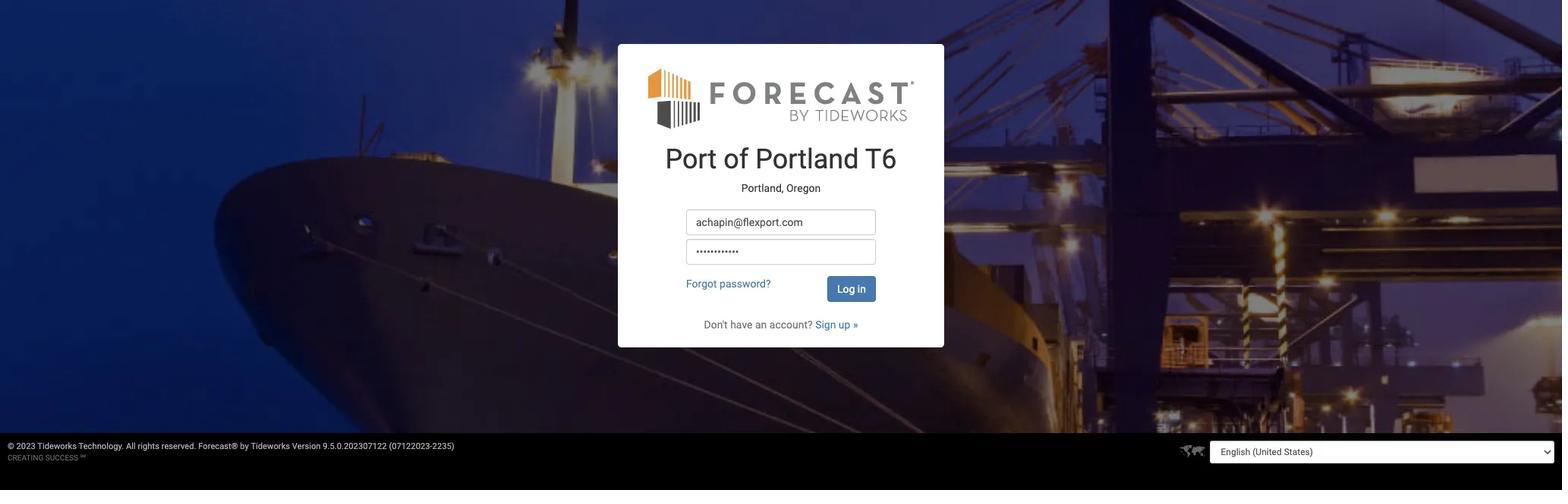 Task type: locate. For each thing, give the bounding box(es) containing it.
forgot password? log in
[[686, 278, 866, 296]]

tideworks right "by"
[[251, 442, 290, 452]]

2 tideworks from the left
[[251, 442, 290, 452]]

©
[[8, 442, 14, 452]]

portland,
[[742, 182, 784, 194]]

all
[[126, 442, 136, 452]]

0 horizontal spatial tideworks
[[37, 442, 77, 452]]

don't
[[704, 319, 728, 331]]

tideworks up success
[[37, 442, 77, 452]]

success
[[45, 454, 78, 462]]

have
[[730, 319, 753, 331]]

tideworks
[[37, 442, 77, 452], [251, 442, 290, 452]]

password?
[[720, 278, 771, 290]]

reserved.
[[161, 442, 196, 452]]

(07122023-
[[389, 442, 432, 452]]

1 horizontal spatial tideworks
[[251, 442, 290, 452]]

log
[[837, 283, 855, 296]]

»
[[853, 319, 858, 331]]

2023
[[16, 442, 35, 452]]

of
[[724, 144, 749, 176]]

forgot password? link
[[686, 278, 771, 290]]

port of portland t6 portland, oregon
[[665, 144, 897, 194]]

up
[[839, 319, 851, 331]]



Task type: describe. For each thing, give the bounding box(es) containing it.
sign up » link
[[815, 319, 858, 331]]

sign
[[815, 319, 836, 331]]

technology.
[[79, 442, 124, 452]]

rights
[[138, 442, 159, 452]]

log in button
[[827, 277, 876, 302]]

creating
[[8, 454, 43, 462]]

1 tideworks from the left
[[37, 442, 77, 452]]

Email or username text field
[[686, 210, 876, 236]]

don't have an account? sign up »
[[704, 319, 858, 331]]

© 2023 tideworks technology. all rights reserved. forecast® by tideworks version 9.5.0.202307122 (07122023-2235) creating success ℠
[[8, 442, 454, 462]]

℠
[[80, 454, 86, 462]]

forecast® by tideworks image
[[648, 67, 914, 130]]

portland
[[756, 144, 859, 176]]

in
[[858, 283, 866, 296]]

9.5.0.202307122
[[323, 442, 387, 452]]

account?
[[770, 319, 813, 331]]

forecast®
[[198, 442, 238, 452]]

oregon
[[786, 182, 821, 194]]

by
[[240, 442, 249, 452]]

forgot
[[686, 278, 717, 290]]

2235)
[[432, 442, 454, 452]]

an
[[755, 319, 767, 331]]

Password password field
[[686, 239, 876, 265]]

t6
[[865, 144, 897, 176]]

port
[[665, 144, 717, 176]]

version
[[292, 442, 321, 452]]



Task type: vqa. For each thing, say whether or not it's contained in the screenshot.
the Port of Portland T6
no



